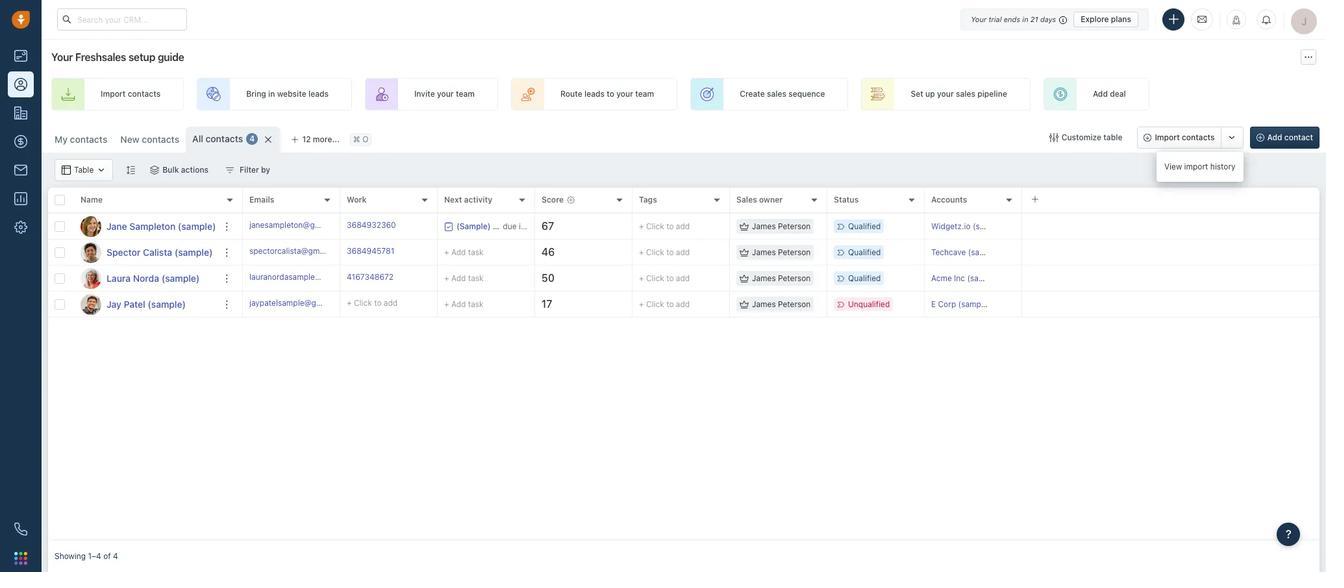 Task type: vqa. For each thing, say whether or not it's contained in the screenshot.
Asap.
no



Task type: describe. For each thing, give the bounding box(es) containing it.
l image
[[81, 268, 101, 289]]

add for 50
[[451, 273, 466, 283]]

jaypatelsample@gmail.com link
[[249, 297, 349, 311]]

owner
[[759, 195, 783, 205]]

j image for jay patel (sample)
[[81, 294, 101, 315]]

freshworks switcher image
[[14, 552, 27, 565]]

qualified for 50
[[848, 273, 881, 283]]

new
[[120, 134, 139, 145]]

sampleton
[[129, 220, 175, 232]]

task for 17
[[468, 299, 484, 309]]

import contacts group
[[1137, 127, 1243, 149]]

click for 67
[[646, 221, 664, 231]]

all contacts link
[[192, 132, 243, 145]]

techcave (sample)
[[931, 247, 1000, 257]]

peterson for 46
[[778, 247, 811, 257]]

contact
[[1284, 132, 1313, 142]]

e corp (sample)
[[931, 299, 991, 309]]

(sample) for jane sampleton (sample)
[[178, 220, 216, 232]]

click for 50
[[646, 273, 664, 283]]

2 sales from the left
[[956, 89, 975, 99]]

press space to select this row. row containing 50
[[243, 266, 1320, 292]]

e
[[931, 299, 936, 309]]

plans
[[1111, 14, 1131, 24]]

import for 'import contacts' link
[[101, 89, 126, 99]]

grid containing 67
[[48, 186, 1320, 541]]

bulk actions button
[[142, 159, 217, 181]]

sales
[[736, 195, 757, 205]]

showing 1–4 of 4
[[55, 552, 118, 561]]

click for 46
[[646, 247, 664, 257]]

0 horizontal spatial 4
[[113, 552, 118, 561]]

⌘ o
[[353, 135, 368, 144]]

table
[[74, 165, 94, 175]]

import contacts button
[[1137, 127, 1221, 149]]

to for 46
[[666, 247, 674, 257]]

name
[[81, 195, 103, 205]]

website
[[277, 89, 306, 99]]

filter by button
[[217, 159, 279, 181]]

more...
[[313, 134, 339, 144]]

(sample) up techcave (sample) link
[[973, 221, 1005, 231]]

showing
[[55, 552, 86, 561]]

invite your team
[[414, 89, 475, 99]]

explore plans
[[1081, 14, 1131, 24]]

+ click to add for 17
[[639, 299, 690, 309]]

james for 17
[[752, 299, 776, 309]]

1 leads from the left
[[308, 89, 329, 99]]

bulk actions
[[163, 165, 209, 175]]

press space to select this row. row containing laura norda (sample)
[[48, 266, 243, 292]]

peterson for 17
[[778, 299, 811, 309]]

bring in website leads
[[246, 89, 329, 99]]

acme inc (sample)
[[931, 273, 1000, 283]]

laura norda (sample) link
[[107, 272, 200, 285]]

import for "import contacts" button
[[1155, 132, 1180, 142]]

1–4
[[88, 552, 101, 561]]

explore
[[1081, 14, 1109, 24]]

deal
[[1110, 89, 1126, 99]]

⌘
[[353, 135, 360, 144]]

add for 17
[[676, 299, 690, 309]]

qualified for 46
[[848, 247, 881, 257]]

pipeline
[[977, 89, 1007, 99]]

j image for jane sampleton (sample)
[[81, 216, 101, 237]]

to for 50
[[666, 273, 674, 283]]

3684932360 link
[[347, 219, 396, 233]]

2 leads from the left
[[584, 89, 605, 99]]

janesampleton@gmail.com
[[249, 220, 348, 230]]

+ click to add for 46
[[639, 247, 690, 257]]

calista
[[143, 246, 172, 257]]

cell for 67
[[1022, 214, 1320, 239]]

contacts right new
[[142, 134, 179, 145]]

add for 50
[[676, 273, 690, 283]]

to for 17
[[666, 299, 674, 309]]

12 more... button
[[284, 131, 347, 149]]

laura
[[107, 272, 131, 283]]

acme
[[931, 273, 952, 283]]

2 horizontal spatial container_wx8msf4aqz5i3rn1 image
[[740, 248, 749, 257]]

jane
[[107, 220, 127, 232]]

next activity
[[444, 195, 492, 205]]

import contacts for "import contacts" button
[[1155, 132, 1215, 142]]

days
[[1040, 15, 1056, 23]]

james for 67
[[752, 221, 776, 231]]

contacts right 'my'
[[70, 134, 107, 145]]

jane sampleton (sample)
[[107, 220, 216, 232]]

+ click to add for 50
[[639, 273, 690, 283]]

contacts right the all
[[206, 133, 243, 144]]

spectorcalista@gmail.com
[[249, 246, 346, 256]]

o
[[362, 135, 368, 144]]

press space to select this row. row containing spector calista (sample)
[[48, 240, 243, 266]]

import contacts link
[[51, 78, 184, 110]]

add for 46
[[676, 247, 690, 257]]

e corp (sample) link
[[931, 299, 991, 309]]

jaypatelsample@gmail.com
[[249, 298, 349, 308]]

your trial ends in 21 days
[[971, 15, 1056, 23]]

2 your from the left
[[616, 89, 633, 99]]

route leads to your team
[[560, 89, 654, 99]]

container_wx8msf4aqz5i3rn1 image inside filter by button
[[225, 166, 234, 175]]

21
[[1030, 15, 1038, 23]]

phone element
[[8, 516, 34, 542]]

james peterson for 46
[[752, 247, 811, 257]]

task for 50
[[468, 273, 484, 283]]

setup
[[128, 51, 155, 63]]

spector
[[107, 246, 140, 257]]

customize table
[[1062, 132, 1122, 142]]

2 team from the left
[[635, 89, 654, 99]]

3684945781
[[347, 246, 394, 256]]

activity
[[464, 195, 492, 205]]

task for 46
[[468, 247, 484, 257]]

techcave
[[931, 247, 966, 257]]

your for your trial ends in 21 days
[[971, 15, 987, 23]]

add contact
[[1267, 132, 1313, 142]]

bring
[[246, 89, 266, 99]]

ends
[[1004, 15, 1020, 23]]

norda
[[133, 272, 159, 283]]

add deal link
[[1043, 78, 1149, 110]]

jay patel (sample) link
[[107, 298, 186, 311]]

set up your sales pipeline
[[911, 89, 1007, 99]]

james peterson for 67
[[752, 221, 811, 231]]

1 your from the left
[[437, 89, 454, 99]]

s image
[[81, 242, 101, 263]]

james for 50
[[752, 273, 776, 283]]

add inside "button"
[[1267, 132, 1282, 142]]



Task type: locate. For each thing, give the bounding box(es) containing it.
+ add task
[[444, 247, 484, 257], [444, 273, 484, 283], [444, 299, 484, 309]]

my
[[55, 134, 68, 145]]

name row
[[48, 188, 243, 214]]

3684932360
[[347, 220, 396, 230]]

of
[[103, 552, 111, 561]]

contacts inside 'import contacts' link
[[128, 89, 160, 99]]

+ click to add for 67
[[639, 221, 690, 231]]

0 horizontal spatial import contacts
[[101, 89, 160, 99]]

contacts inside "import contacts" button
[[1182, 132, 1215, 142]]

+ add task for 46
[[444, 247, 484, 257]]

0 horizontal spatial import
[[101, 89, 126, 99]]

table button
[[55, 159, 113, 181]]

1 vertical spatial your
[[51, 51, 73, 63]]

1 horizontal spatial your
[[971, 15, 987, 23]]

sales left pipeline
[[956, 89, 975, 99]]

j image left jay
[[81, 294, 101, 315]]

unqualified
[[848, 299, 890, 309]]

1 sales from the left
[[767, 89, 786, 99]]

container_wx8msf4aqz5i3rn1 image inside 'bulk actions' button
[[150, 166, 159, 175]]

2 peterson from the top
[[778, 247, 811, 257]]

freshsales
[[75, 51, 126, 63]]

4167348672
[[347, 272, 394, 282]]

(sample) right "sampleton"
[[178, 220, 216, 232]]

press space to select this row. row containing 46
[[243, 240, 1320, 266]]

add
[[1093, 89, 1108, 99], [1267, 132, 1282, 142], [451, 247, 466, 257], [451, 273, 466, 283], [451, 299, 466, 309]]

3 qualified from the top
[[848, 273, 881, 283]]

0 vertical spatial j image
[[81, 216, 101, 237]]

inc
[[954, 273, 965, 283]]

50
[[542, 272, 555, 284]]

1 vertical spatial import
[[1155, 132, 1180, 142]]

0 horizontal spatial sales
[[767, 89, 786, 99]]

leads right website
[[308, 89, 329, 99]]

press space to select this row. row containing 67
[[243, 214, 1320, 240]]

add for 67
[[676, 221, 690, 231]]

patel
[[124, 298, 145, 309]]

import contacts down setup at left
[[101, 89, 160, 99]]

46
[[542, 246, 555, 258]]

explore plans link
[[1074, 11, 1138, 27]]

james
[[752, 221, 776, 231], [752, 247, 776, 257], [752, 273, 776, 283], [752, 299, 776, 309]]

leads
[[308, 89, 329, 99], [584, 89, 605, 99]]

(sample) for e corp (sample)
[[958, 299, 991, 309]]

route
[[560, 89, 582, 99]]

container_wx8msf4aqz5i3rn1 image right table
[[97, 166, 106, 175]]

2 vertical spatial task
[[468, 299, 484, 309]]

container_wx8msf4aqz5i3rn1 image down the sales
[[740, 248, 749, 257]]

(sample) right inc
[[967, 273, 1000, 283]]

4 peterson from the top
[[778, 299, 811, 309]]

route leads to your team link
[[511, 78, 677, 110]]

2 row group from the left
[[243, 214, 1320, 318]]

(sample) for laura norda (sample)
[[162, 272, 200, 283]]

0 horizontal spatial in
[[268, 89, 275, 99]]

add for 46
[[451, 247, 466, 257]]

1 vertical spatial task
[[468, 273, 484, 283]]

your
[[971, 15, 987, 23], [51, 51, 73, 63]]

customize
[[1062, 132, 1101, 142]]

qualified
[[848, 221, 881, 231], [848, 247, 881, 257], [848, 273, 881, 283]]

all
[[192, 133, 203, 144]]

(sample) down laura norda (sample) "link"
[[148, 298, 186, 309]]

(sample) inside "link"
[[162, 272, 200, 283]]

work
[[347, 195, 367, 205]]

(sample) down spector calista (sample) link
[[162, 272, 200, 283]]

add contact button
[[1250, 127, 1320, 149]]

all contacts 4
[[192, 133, 255, 144]]

1 vertical spatial import contacts
[[1155, 132, 1215, 142]]

j image left jane
[[81, 216, 101, 237]]

1 cell from the top
[[1022, 214, 1320, 239]]

2 james peterson from the top
[[752, 247, 811, 257]]

1 row group from the left
[[48, 214, 243, 318]]

spector calista (sample) link
[[107, 246, 213, 259]]

67
[[542, 220, 554, 232]]

1 vertical spatial qualified
[[848, 247, 881, 257]]

click for 17
[[646, 299, 664, 309]]

1 team from the left
[[456, 89, 475, 99]]

send email image
[[1197, 14, 1207, 25]]

widgetz.io (sample) link
[[931, 221, 1005, 231]]

2 qualified from the top
[[848, 247, 881, 257]]

spectorcalista@gmail.com link
[[249, 245, 346, 259]]

+
[[639, 221, 644, 231], [444, 247, 449, 257], [639, 247, 644, 257], [444, 273, 449, 283], [639, 273, 644, 283], [347, 298, 352, 308], [444, 299, 449, 309], [639, 299, 644, 309]]

task
[[468, 247, 484, 257], [468, 273, 484, 283], [468, 299, 484, 309]]

your left the trial
[[971, 15, 987, 23]]

press space to select this row. row
[[48, 214, 243, 240], [243, 214, 1320, 240], [48, 240, 243, 266], [243, 240, 1320, 266], [48, 266, 243, 292], [243, 266, 1320, 292], [48, 292, 243, 318], [243, 292, 1320, 318]]

create sales sequence
[[740, 89, 825, 99]]

james for 46
[[752, 247, 776, 257]]

+ click to add
[[639, 221, 690, 231], [639, 247, 690, 257], [639, 273, 690, 283], [639, 299, 690, 309]]

sequence
[[789, 89, 825, 99]]

your freshsales setup guide
[[51, 51, 184, 63]]

3 + add task from the top
[[444, 299, 484, 309]]

add for 17
[[451, 299, 466, 309]]

table
[[1103, 132, 1122, 142]]

cell
[[1022, 214, 1320, 239], [1022, 240, 1320, 265], [1022, 266, 1320, 291], [1022, 292, 1320, 317]]

0 vertical spatial import
[[101, 89, 126, 99]]

row group containing 67
[[243, 214, 1320, 318]]

1 horizontal spatial container_wx8msf4aqz5i3rn1 image
[[97, 166, 106, 175]]

3 cell from the top
[[1022, 266, 1320, 291]]

0 vertical spatial your
[[971, 15, 987, 23]]

customize table button
[[1041, 127, 1131, 149]]

1 + add task from the top
[[444, 247, 484, 257]]

1 horizontal spatial team
[[635, 89, 654, 99]]

container_wx8msf4aqz5i3rn1 image left table
[[62, 166, 71, 175]]

2 vertical spatial + add task
[[444, 299, 484, 309]]

2 cell from the top
[[1022, 240, 1320, 265]]

bulk
[[163, 165, 179, 175]]

new contacts
[[120, 134, 179, 145]]

view import history menu item
[[1157, 156, 1243, 178]]

acme inc (sample) link
[[931, 273, 1000, 283]]

3 james peterson from the top
[[752, 273, 811, 283]]

cell for 50
[[1022, 266, 1320, 291]]

4
[[250, 134, 255, 144], [113, 552, 118, 561]]

in
[[1022, 15, 1028, 23], [268, 89, 275, 99]]

(sample) for jay patel (sample)
[[148, 298, 186, 309]]

17
[[542, 298, 552, 310]]

2 + click to add from the top
[[639, 247, 690, 257]]

create
[[740, 89, 765, 99]]

1 vertical spatial + add task
[[444, 273, 484, 283]]

3 + click to add from the top
[[639, 273, 690, 283]]

12
[[302, 134, 311, 144]]

4 inside all contacts 4
[[250, 134, 255, 144]]

0 horizontal spatial team
[[456, 89, 475, 99]]

invite
[[414, 89, 435, 99]]

2 + add task from the top
[[444, 273, 484, 283]]

1 task from the top
[[468, 247, 484, 257]]

4 up filter by
[[250, 134, 255, 144]]

4 cell from the top
[[1022, 292, 1320, 317]]

your for your freshsales setup guide
[[51, 51, 73, 63]]

2 horizontal spatial your
[[937, 89, 954, 99]]

my contacts button
[[48, 127, 114, 153], [55, 134, 107, 145]]

j image
[[81, 216, 101, 237], [81, 294, 101, 315]]

(sample) for spector calista (sample)
[[175, 246, 213, 257]]

0 vertical spatial task
[[468, 247, 484, 257]]

laura norda (sample)
[[107, 272, 200, 283]]

peterson
[[778, 221, 811, 231], [778, 247, 811, 257], [778, 273, 811, 283], [778, 299, 811, 309]]

janesampleton@gmail.com link
[[249, 219, 348, 233]]

1 horizontal spatial import
[[1155, 132, 1180, 142]]

widgetz.io (sample)
[[931, 221, 1005, 231]]

next
[[444, 195, 462, 205]]

sales
[[767, 89, 786, 99], [956, 89, 975, 99]]

your right the route
[[616, 89, 633, 99]]

spector calista (sample)
[[107, 246, 213, 257]]

your left freshsales
[[51, 51, 73, 63]]

history
[[1210, 162, 1236, 171]]

cell for 17
[[1022, 292, 1320, 317]]

0 vertical spatial import contacts
[[101, 89, 160, 99]]

jane sampleton (sample) link
[[107, 220, 216, 233]]

container_wx8msf4aqz5i3rn1 image inside customize table button
[[1049, 133, 1058, 142]]

contacts up view import history
[[1182, 132, 1215, 142]]

0 vertical spatial 4
[[250, 134, 255, 144]]

1 peterson from the top
[[778, 221, 811, 231]]

press space to select this row. row containing 17
[[243, 292, 1320, 318]]

1 j image from the top
[[81, 216, 101, 237]]

lauranordasample@gmail.com
[[249, 272, 360, 282]]

4 james from the top
[[752, 299, 776, 309]]

container_wx8msf4aqz5i3rn1 image
[[1049, 133, 1058, 142], [150, 166, 159, 175], [225, 166, 234, 175], [444, 222, 453, 231], [740, 222, 749, 231], [740, 274, 749, 283], [740, 300, 749, 309]]

james peterson for 50
[[752, 273, 811, 283]]

(sample) right corp at the bottom of page
[[958, 299, 991, 309]]

grid
[[48, 186, 1320, 541]]

import down your freshsales setup guide
[[101, 89, 126, 99]]

your right invite
[[437, 89, 454, 99]]

container_wx8msf4aqz5i3rn1 image
[[62, 166, 71, 175], [97, 166, 106, 175], [740, 248, 749, 257]]

emails
[[249, 195, 274, 205]]

1 vertical spatial 4
[[113, 552, 118, 561]]

0 horizontal spatial container_wx8msf4aqz5i3rn1 image
[[62, 166, 71, 175]]

in right bring
[[268, 89, 275, 99]]

import
[[1184, 162, 1208, 171]]

team
[[456, 89, 475, 99], [635, 89, 654, 99]]

2 j image from the top
[[81, 294, 101, 315]]

0 horizontal spatial your
[[51, 51, 73, 63]]

qualified for 67
[[848, 221, 881, 231]]

Search your CRM... text field
[[57, 8, 187, 31]]

peterson for 67
[[778, 221, 811, 231]]

guide
[[158, 51, 184, 63]]

(sample) down 'widgetz.io (sample)' link
[[968, 247, 1000, 257]]

1 qualified from the top
[[848, 221, 881, 231]]

+ add task for 50
[[444, 273, 484, 283]]

0 horizontal spatial your
[[437, 89, 454, 99]]

(sample) for acme inc (sample)
[[967, 273, 1000, 283]]

set up your sales pipeline link
[[861, 78, 1031, 110]]

1 vertical spatial in
[[268, 89, 275, 99]]

3 your from the left
[[937, 89, 954, 99]]

leads right the route
[[584, 89, 605, 99]]

import up the view
[[1155, 132, 1180, 142]]

1 vertical spatial j image
[[81, 294, 101, 315]]

phone image
[[14, 523, 27, 536]]

3 peterson from the top
[[778, 273, 811, 283]]

4 + click to add from the top
[[639, 299, 690, 309]]

import
[[101, 89, 126, 99], [1155, 132, 1180, 142]]

row group
[[48, 214, 243, 318], [243, 214, 1320, 318]]

(sample)
[[178, 220, 216, 232], [973, 221, 1005, 231], [175, 246, 213, 257], [968, 247, 1000, 257], [162, 272, 200, 283], [967, 273, 1000, 283], [148, 298, 186, 309], [958, 299, 991, 309]]

sales right create
[[767, 89, 786, 99]]

contacts down setup at left
[[128, 89, 160, 99]]

0 vertical spatial qualified
[[848, 221, 881, 231]]

up
[[925, 89, 935, 99]]

1 horizontal spatial in
[[1022, 15, 1028, 23]]

import inside button
[[1155, 132, 1180, 142]]

james peterson for 17
[[752, 299, 811, 309]]

1 james peterson from the top
[[752, 221, 811, 231]]

1 horizontal spatial your
[[616, 89, 633, 99]]

1 horizontal spatial 4
[[250, 134, 255, 144]]

row group containing jane sampleton (sample)
[[48, 214, 243, 318]]

add deal
[[1093, 89, 1126, 99]]

3 james from the top
[[752, 273, 776, 283]]

cell for 46
[[1022, 240, 1320, 265]]

import contacts for 'import contacts' link
[[101, 89, 160, 99]]

to for 67
[[666, 221, 674, 231]]

1 horizontal spatial import contacts
[[1155, 132, 1215, 142]]

your right up
[[937, 89, 954, 99]]

press space to select this row. row containing jay patel (sample)
[[48, 292, 243, 318]]

add
[[676, 221, 690, 231], [676, 247, 690, 257], [676, 273, 690, 283], [384, 298, 398, 308], [676, 299, 690, 309]]

view
[[1164, 162, 1182, 171]]

+ add task for 17
[[444, 299, 484, 309]]

tags
[[639, 195, 657, 205]]

0 vertical spatial in
[[1022, 15, 1028, 23]]

3 task from the top
[[468, 299, 484, 309]]

press space to select this row. row containing jane sampleton (sample)
[[48, 214, 243, 240]]

2 james from the top
[[752, 247, 776, 257]]

2 vertical spatial qualified
[[848, 273, 881, 283]]

4167348672 link
[[347, 271, 394, 285]]

james peterson
[[752, 221, 811, 231], [752, 247, 811, 257], [752, 273, 811, 283], [752, 299, 811, 309]]

1 horizontal spatial sales
[[956, 89, 975, 99]]

(sample) right calista at the left top of the page
[[175, 246, 213, 257]]

name column header
[[74, 188, 243, 214]]

4 james peterson from the top
[[752, 299, 811, 309]]

status
[[834, 195, 859, 205]]

by
[[261, 165, 270, 175]]

1 + click to add from the top
[[639, 221, 690, 231]]

style_myh0__igzzd8unmi image
[[126, 165, 135, 174]]

score
[[542, 195, 564, 205]]

filter by
[[240, 165, 270, 175]]

1 horizontal spatial leads
[[584, 89, 605, 99]]

0 horizontal spatial leads
[[308, 89, 329, 99]]

0 vertical spatial + add task
[[444, 247, 484, 257]]

peterson for 50
[[778, 273, 811, 283]]

4 right the 'of' at the bottom of page
[[113, 552, 118, 561]]

2 task from the top
[[468, 273, 484, 283]]

import contacts up import
[[1155, 132, 1215, 142]]

import contacts inside button
[[1155, 132, 1215, 142]]

create sales sequence link
[[690, 78, 848, 110]]

in left 21
[[1022, 15, 1028, 23]]

1 james from the top
[[752, 221, 776, 231]]



